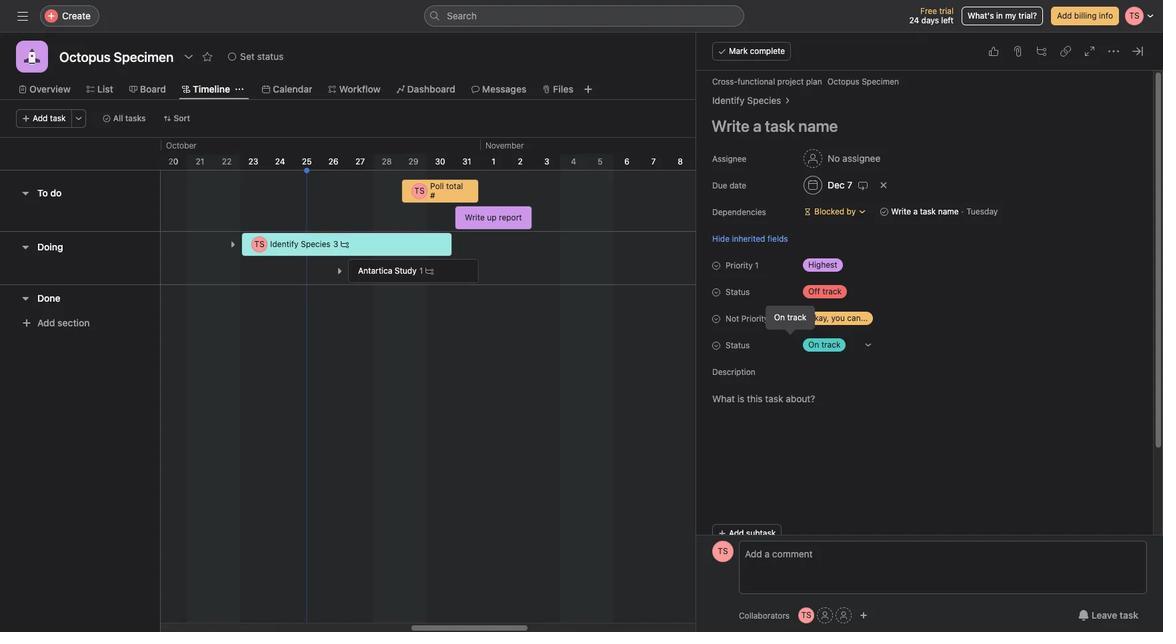 Task type: locate. For each thing, give the bounding box(es) containing it.
no assignee
[[828, 153, 881, 164]]

3 left 4
[[544, 157, 549, 167]]

full screen image
[[1084, 46, 1095, 57]]

0 horizontal spatial 1
[[419, 266, 423, 276]]

0 vertical spatial task
[[50, 113, 66, 123]]

attachments: add a file to this task, image
[[1012, 46, 1023, 57]]

ts button
[[712, 542, 734, 563], [798, 608, 814, 624]]

add section button
[[16, 311, 95, 335]]

1 vertical spatial status
[[726, 341, 750, 351]]

0 horizontal spatial write
[[465, 213, 485, 223]]

7
[[651, 157, 656, 167], [847, 179, 852, 191]]

1 vertical spatial task
[[920, 207, 936, 217]]

set status
[[240, 51, 284, 62]]

0 vertical spatial on
[[774, 313, 785, 323]]

add subtask
[[729, 529, 776, 539]]

add billing info
[[1057, 11, 1113, 21]]

days
[[921, 15, 939, 25]]

identify inside identify species link
[[712, 95, 745, 106]]

track right off
[[822, 287, 842, 297]]

show subtasks for task identify species image
[[229, 241, 237, 249]]

0 vertical spatial identify
[[712, 95, 745, 106]]

identify right show subtasks for task identify species icon
[[270, 239, 299, 249]]

overview
[[29, 83, 71, 95]]

1 horizontal spatial identify
[[712, 95, 745, 106]]

identify species inside main content
[[712, 95, 781, 106]]

do
[[50, 187, 62, 199]]

add tab image
[[583, 84, 593, 95]]

1 vertical spatial species
[[301, 239, 331, 249]]

task inside the add task button
[[50, 113, 66, 123]]

1 horizontal spatial 3
[[544, 157, 549, 167]]

not
[[726, 314, 739, 324]]

7 left 8
[[651, 157, 656, 167]]

board link
[[129, 82, 166, 97]]

task for leave task
[[1120, 610, 1138, 622]]

0 vertical spatial species
[[747, 95, 781, 106]]

2 vertical spatial track
[[821, 340, 841, 350]]

24 right 23
[[275, 157, 285, 167]]

1 for november 1
[[492, 157, 495, 167]]

0 horizontal spatial leftcount image
[[341, 241, 349, 249]]

1 horizontal spatial species
[[747, 95, 781, 106]]

off track button
[[798, 283, 878, 301]]

0 horizontal spatial ts button
[[712, 542, 734, 563]]

create button
[[40, 5, 99, 27]]

task right the a
[[920, 207, 936, 217]]

add to starred image
[[202, 51, 213, 62]]

track for on track
[[821, 340, 841, 350]]

21
[[196, 157, 204, 167]]

3 up the 'show subtasks for task antartica study' icon
[[333, 239, 338, 249]]

a
[[913, 207, 918, 217]]

0 horizontal spatial 24
[[275, 157, 285, 167]]

board
[[140, 83, 166, 95]]

track
[[822, 287, 842, 297], [787, 313, 806, 323], [821, 340, 841, 350]]

1 horizontal spatial 7
[[847, 179, 852, 191]]

0 vertical spatial 7
[[651, 157, 656, 167]]

track inside "popup button"
[[821, 340, 841, 350]]

2 horizontal spatial 1
[[755, 261, 759, 271]]

on track inside "popup button"
[[808, 340, 841, 350]]

2 status from the top
[[726, 341, 750, 351]]

#
[[430, 191, 435, 201]]

7 left repeats image
[[847, 179, 852, 191]]

7 inside 'dropdown button'
[[847, 179, 852, 191]]

what's
[[968, 11, 994, 21]]

november 1
[[485, 141, 524, 167]]

on track
[[774, 313, 806, 323], [808, 340, 841, 350]]

sort
[[174, 113, 190, 123]]

study
[[395, 266, 417, 276]]

not priority
[[726, 314, 769, 324]]

add down done button
[[37, 317, 55, 329]]

write left the a
[[891, 207, 911, 217]]

add for add subtask
[[729, 529, 744, 539]]

1 down hide inherited fields
[[755, 261, 759, 271]]

highest
[[808, 260, 837, 270]]

on down okay, at the right of the page
[[808, 340, 819, 350]]

write left up at top left
[[465, 213, 485, 223]]

1 horizontal spatial on track
[[808, 340, 841, 350]]

calendar
[[273, 83, 312, 95]]

rocket image
[[24, 49, 40, 65]]

1 vertical spatial 24
[[275, 157, 285, 167]]

show options image
[[184, 51, 194, 62]]

priority 1
[[726, 261, 759, 271]]

tuesday
[[966, 207, 998, 217]]

0 vertical spatial on track
[[774, 313, 806, 323]]

add inside button
[[1057, 11, 1072, 21]]

1 horizontal spatial write
[[891, 207, 911, 217]]

leftcount image up the 'show subtasks for task antartica study' icon
[[341, 241, 349, 249]]

list link
[[87, 82, 113, 97]]

1 vertical spatial identify species
[[270, 239, 331, 249]]

fields
[[767, 234, 788, 244]]

on right not priority
[[774, 313, 785, 323]]

on track down okay, at the right of the page
[[808, 340, 841, 350]]

leave
[[1092, 610, 1117, 622]]

0 vertical spatial identify species
[[712, 95, 781, 106]]

status up description
[[726, 341, 750, 351]]

done button
[[37, 286, 60, 310]]

2 vertical spatial task
[[1120, 610, 1138, 622]]

date
[[730, 181, 746, 191]]

okay,
[[808, 313, 829, 323]]

0 horizontal spatial on
[[774, 313, 785, 323]]

20
[[168, 157, 178, 167]]

section
[[57, 317, 90, 329]]

add
[[1057, 11, 1072, 21], [33, 113, 48, 123], [37, 317, 55, 329], [729, 529, 744, 539]]

name
[[938, 207, 959, 217]]

0 vertical spatial ts button
[[712, 542, 734, 563]]

1 horizontal spatial on
[[808, 340, 819, 350]]

task right leave
[[1120, 610, 1138, 622]]

mark complete
[[729, 46, 785, 56]]

31
[[462, 157, 471, 167]]

october
[[166, 141, 197, 151]]

status down "priority 1"
[[726, 287, 750, 297]]

write for write up report
[[465, 213, 485, 223]]

1 vertical spatial on
[[808, 340, 819, 350]]

None text field
[[56, 45, 177, 69]]

priority
[[726, 261, 753, 271], [741, 314, 769, 324]]

0 vertical spatial leftcount image
[[341, 241, 349, 249]]

1 vertical spatial 3
[[333, 239, 338, 249]]

25
[[302, 157, 312, 167]]

add inside button
[[33, 113, 48, 123]]

1 down november
[[492, 157, 495, 167]]

off
[[808, 287, 820, 297]]

add down overview link
[[33, 113, 48, 123]]

2 horizontal spatial task
[[1120, 610, 1138, 622]]

cross-functional project plan octopus specimen
[[712, 77, 899, 87]]

ts button right collaborators
[[798, 608, 814, 624]]

more actions for this task image
[[1108, 46, 1119, 57]]

0 horizontal spatial identify
[[270, 239, 299, 249]]

species
[[747, 95, 781, 106], [301, 239, 331, 249]]

0 vertical spatial track
[[822, 287, 842, 297]]

identify species
[[712, 95, 781, 106], [270, 239, 331, 249]]

status
[[726, 287, 750, 297], [726, 341, 750, 351]]

priority down inherited
[[726, 261, 753, 271]]

0 vertical spatial priority
[[726, 261, 753, 271]]

0 vertical spatial status
[[726, 287, 750, 297]]

leftcount image for 3
[[341, 241, 349, 249]]

files link
[[542, 82, 573, 97]]

project
[[777, 77, 804, 87]]

1 inside main content
[[755, 261, 759, 271]]

to do button
[[37, 181, 62, 205]]

1 vertical spatial track
[[787, 313, 806, 323]]

leftcount image
[[341, 241, 349, 249], [426, 267, 434, 275]]

trial?
[[1018, 11, 1037, 21]]

1 vertical spatial leftcount image
[[426, 267, 434, 275]]

ts button down add subtask
[[712, 542, 734, 563]]

blocked by button
[[798, 203, 872, 221]]

1 vertical spatial ts button
[[798, 608, 814, 624]]

close details image
[[1132, 46, 1143, 57]]

workflow link
[[328, 82, 381, 97]]

add billing info button
[[1051, 7, 1119, 25]]

track inside dropdown button
[[822, 287, 842, 297]]

1 horizontal spatial identify species
[[712, 95, 781, 106]]

0 horizontal spatial species
[[301, 239, 331, 249]]

1 vertical spatial on track
[[808, 340, 841, 350]]

1 inside the november 1
[[492, 157, 495, 167]]

write inside main content
[[891, 207, 911, 217]]

leftcount image right study
[[426, 267, 434, 275]]

track left okay, at the right of the page
[[787, 313, 806, 323]]

antartica
[[358, 266, 392, 276]]

3
[[544, 157, 549, 167], [333, 239, 338, 249]]

1 status from the top
[[726, 287, 750, 297]]

add subtask button
[[712, 525, 782, 544]]

1 right study
[[419, 266, 423, 276]]

23
[[248, 157, 258, 167]]

dec
[[828, 179, 845, 191]]

set
[[240, 51, 255, 62]]

dialog
[[696, 33, 1163, 633]]

add or remove collaborators image
[[860, 612, 868, 620]]

off track
[[808, 287, 842, 297]]

on track left okay, at the right of the page
[[774, 313, 806, 323]]

add inside main content
[[729, 529, 744, 539]]

1 horizontal spatial ts button
[[798, 608, 814, 624]]

copy task link image
[[1060, 46, 1071, 57]]

collapse task list for the section done image
[[20, 293, 31, 304]]

0 vertical spatial 24
[[909, 15, 919, 25]]

priority right not
[[741, 314, 769, 324]]

dashboard link
[[397, 82, 455, 97]]

list
[[97, 83, 113, 95]]

in
[[996, 11, 1003, 21]]

track down okay, you can...
[[821, 340, 841, 350]]

1 horizontal spatial 1
[[492, 157, 495, 167]]

1 horizontal spatial 24
[[909, 15, 919, 25]]

due
[[712, 181, 727, 191]]

0 horizontal spatial on track
[[774, 313, 806, 323]]

1 vertical spatial 7
[[847, 179, 852, 191]]

messages
[[482, 83, 526, 95]]

search
[[447, 10, 477, 21]]

0 horizontal spatial 3
[[333, 239, 338, 249]]

identify down cross- on the right of the page
[[712, 95, 745, 106]]

0 horizontal spatial 7
[[651, 157, 656, 167]]

1 horizontal spatial leftcount image
[[426, 267, 434, 275]]

task inside leave task button
[[1120, 610, 1138, 622]]

1 vertical spatial identify
[[270, 239, 299, 249]]

no assignee button
[[798, 147, 887, 171]]

24 left days
[[909, 15, 919, 25]]

add left subtask
[[729, 529, 744, 539]]

main content
[[696, 71, 1153, 633]]

0 horizontal spatial task
[[50, 113, 66, 123]]

task left more actions 'image' at the top left of the page
[[50, 113, 66, 123]]

add left billing
[[1057, 11, 1072, 21]]

on track tooltip
[[766, 307, 814, 333]]

free
[[920, 6, 937, 16]]



Task type: vqa. For each thing, say whether or not it's contained in the screenshot.
the More actions for this task icon
yes



Task type: describe. For each thing, give the bounding box(es) containing it.
write for write a task name
[[891, 207, 911, 217]]

mark complete button
[[712, 42, 791, 61]]

plan
[[806, 77, 822, 87]]

24 inside free trial 24 days left
[[909, 15, 919, 25]]

task for add task
[[50, 113, 66, 123]]

blocked by
[[814, 207, 856, 217]]

ts left #
[[414, 186, 425, 196]]

hide inherited fields
[[712, 234, 788, 244]]

status for off track
[[726, 287, 750, 297]]

species inside main content
[[747, 95, 781, 106]]

timeline
[[193, 83, 230, 95]]

inherited
[[732, 234, 765, 244]]

ts down add subtask button
[[718, 547, 728, 557]]

to do
[[37, 187, 62, 199]]

dec 7 button
[[798, 173, 874, 197]]

30
[[435, 157, 445, 167]]

repeats image
[[858, 180, 868, 191]]

specimen
[[862, 77, 899, 87]]

tab actions image
[[235, 85, 243, 93]]

hide inherited fields button
[[712, 232, 788, 245]]

main content containing identify species
[[696, 71, 1153, 633]]

1 horizontal spatial task
[[920, 207, 936, 217]]

doing
[[37, 241, 63, 253]]

28
[[382, 157, 392, 167]]

assignee
[[842, 153, 881, 164]]

track for off track
[[822, 287, 842, 297]]

identify species link
[[712, 93, 781, 108]]

assignee
[[712, 154, 747, 164]]

all
[[113, 113, 123, 123]]

0 likes. click to like this task image
[[988, 46, 999, 57]]

1 for priority 1
[[755, 261, 759, 271]]

more actions image
[[74, 115, 82, 123]]

22
[[222, 157, 232, 167]]

2
[[518, 157, 523, 167]]

antartica study
[[358, 266, 417, 276]]

clear due date image
[[880, 181, 888, 189]]

functional
[[738, 77, 775, 87]]

files
[[553, 83, 573, 95]]

set status button
[[222, 47, 290, 66]]

27
[[355, 157, 365, 167]]

on track inside tooltip
[[774, 313, 806, 323]]

on inside 'on track' "popup button"
[[808, 340, 819, 350]]

due date
[[712, 181, 746, 191]]

no
[[828, 153, 840, 164]]

mark
[[729, 46, 748, 56]]

write up report
[[465, 213, 522, 223]]

ts right collaborators
[[801, 611, 811, 621]]

0 horizontal spatial identify species
[[270, 239, 331, 249]]

on inside on track tooltip
[[774, 313, 785, 323]]

add task button
[[16, 109, 72, 128]]

done
[[37, 292, 60, 304]]

doing button
[[37, 235, 63, 259]]

cross-functional project plan link
[[712, 77, 822, 87]]

collapse task list for the section to do image
[[20, 188, 31, 199]]

sort button
[[157, 109, 196, 128]]

ts right show subtasks for task identify species icon
[[254, 239, 265, 249]]

add for add task
[[33, 113, 48, 123]]

0 vertical spatial 3
[[544, 157, 549, 167]]

write a task name
[[891, 207, 959, 217]]

add for add section
[[37, 317, 55, 329]]

poll total #
[[430, 181, 463, 201]]

to
[[37, 187, 48, 199]]

add subtask image
[[1036, 46, 1047, 57]]

search button
[[424, 5, 744, 27]]

hide
[[712, 234, 730, 244]]

8
[[678, 157, 683, 167]]

octopus specimen link
[[827, 77, 899, 87]]

blocked
[[814, 207, 844, 217]]

collapse task list for the section doing image
[[20, 242, 31, 253]]

leftcount image for 1
[[426, 267, 434, 275]]

you
[[831, 313, 845, 323]]

1 vertical spatial priority
[[741, 314, 769, 324]]

status
[[257, 51, 284, 62]]

status for on track
[[726, 341, 750, 351]]

all tasks
[[113, 113, 146, 123]]

show subtasks for task antartica study image
[[335, 267, 343, 275]]

octopus
[[827, 77, 859, 87]]

subtask
[[746, 529, 776, 539]]

leave task
[[1092, 610, 1138, 622]]

total
[[446, 181, 463, 191]]

my
[[1005, 11, 1016, 21]]

create
[[62, 10, 91, 21]]

6
[[624, 157, 629, 167]]

messages link
[[471, 82, 526, 97]]

left
[[941, 15, 954, 25]]

can...
[[847, 313, 868, 323]]

poll
[[430, 181, 444, 191]]

info
[[1099, 11, 1113, 21]]

trial
[[939, 6, 954, 16]]

add task
[[33, 113, 66, 123]]

highest button
[[798, 256, 878, 275]]

what's in my trial?
[[968, 11, 1037, 21]]

okay, you can...
[[808, 313, 868, 323]]

dependencies
[[712, 207, 766, 217]]

track inside tooltip
[[787, 313, 806, 323]]

calendar link
[[262, 82, 312, 97]]

dialog containing identify species
[[696, 33, 1163, 633]]

billing
[[1074, 11, 1097, 21]]

by
[[847, 207, 856, 217]]

cross-
[[712, 77, 738, 87]]

add for add billing info
[[1057, 11, 1072, 21]]

expand sidebar image
[[17, 11, 28, 21]]

all tasks button
[[96, 109, 152, 128]]

Task Name text field
[[703, 111, 1137, 141]]

search list box
[[424, 5, 744, 27]]

4
[[571, 157, 576, 167]]



